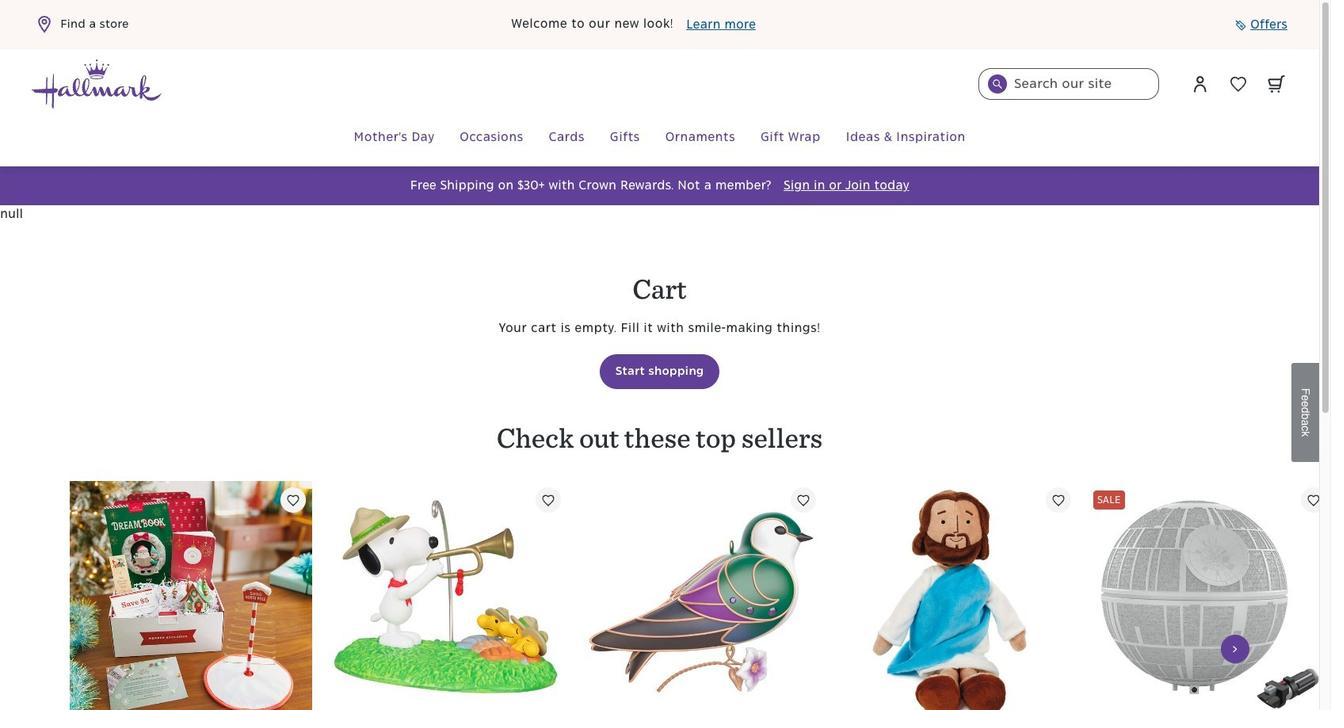 Task type: locate. For each thing, give the bounding box(es) containing it.
main menu. menu bar
[[32, 109, 1288, 166]]

check out these top sellers element
[[0, 421, 1332, 710]]

the beauty of birds violet-green swallow ornament image
[[580, 481, 823, 710]]

next slide image
[[1233, 646, 1238, 653]]

None search field
[[979, 68, 1160, 100]]

search image
[[993, 79, 1003, 89]]

the peanuts® gang beagle scouts 50th anniversary rise and shine! ornament and pin, set of 2 image
[[325, 481, 568, 710]]



Task type: describe. For each thing, give the bounding box(es) containing it.
sign in dropdown menu image
[[1191, 75, 1210, 94]]

Search search field
[[979, 68, 1160, 100]]

star wars: a new hope™ collection death star™ musical tree topper with light image
[[1091, 481, 1332, 710]]

view your cart with 0 items. image
[[1268, 75, 1286, 93]]

hallmark logo image
[[32, 59, 162, 109]]

2024 keepsake ornament club membership image
[[70, 481, 312, 710]]

my friend jesus stuffed doll, 13" image
[[836, 481, 1078, 710]]



Task type: vqa. For each thing, say whether or not it's contained in the screenshot.
banner
no



